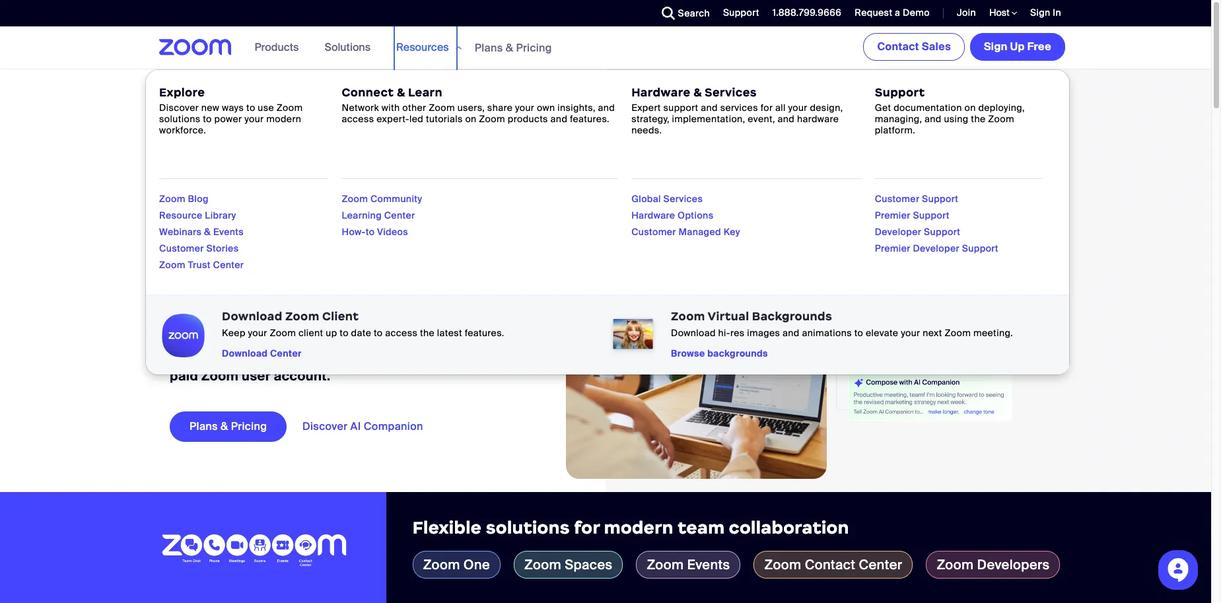 Task type: locate. For each thing, give the bounding box(es) containing it.
and left using at the right of page
[[925, 113, 942, 125]]

customer down webinars
[[159, 242, 204, 254]]

resource library link
[[159, 209, 236, 221]]

for up spaces
[[574, 517, 600, 538]]

zoom down collaboration
[[765, 556, 802, 573]]

1 hardware from the top
[[632, 85, 691, 100]]

makes
[[339, 147, 493, 205]]

blog
[[188, 193, 209, 205]]

your left own
[[515, 102, 535, 114]]

to left fit
[[227, 86, 236, 98]]

your right all
[[788, 102, 808, 114]]

2 vertical spatial customer
[[159, 242, 204, 254]]

access inside download zoom client keep your zoom client up to date to access the latest features.
[[385, 327, 418, 339]]

hardware
[[632, 85, 691, 100], [632, 209, 675, 221]]

and inside support get documentation on deploying, managing, and using the zoom platform.
[[925, 113, 942, 125]]

the inside support get documentation on deploying, managing, and using the zoom platform.
[[971, 113, 986, 125]]

1 horizontal spatial learn
[[408, 85, 443, 100]]

1 vertical spatial pricing
[[231, 420, 267, 434]]

0 horizontal spatial events
[[213, 226, 244, 238]]

plans & pricing link
[[475, 41, 552, 55], [475, 41, 552, 55], [170, 412, 287, 442]]

plans & pricing up share in the left top of the page
[[475, 41, 552, 55]]

0 vertical spatial for
[[761, 102, 773, 114]]

digital
[[397, 330, 435, 348]]

0 vertical spatial sign
[[1031, 7, 1051, 18]]

sign inside button
[[984, 40, 1008, 54]]

solutions up zoom spaces
[[486, 517, 570, 538]]

& inside zoom blog resource library webinars & events customer stories zoom trust center
[[204, 226, 211, 238]]

download up keep
[[222, 309, 283, 324]]

trust
[[188, 259, 211, 271]]

customer down hardware options 'link'
[[632, 226, 676, 238]]

1 vertical spatial customer
[[632, 226, 676, 238]]

1 vertical spatial contact
[[805, 556, 856, 573]]

customer inside zoom blog resource library webinars & events customer stories zoom trust center
[[159, 242, 204, 254]]

0 vertical spatial access
[[342, 113, 374, 125]]

to left elevate
[[855, 327, 864, 339]]

banner containing explore
[[143, 26, 1071, 375]]

events down team
[[688, 556, 730, 573]]

0 horizontal spatial customer
[[159, 242, 204, 254]]

res
[[731, 327, 745, 339]]

the left the latest
[[420, 327, 435, 339]]

1 vertical spatial solutions
[[486, 517, 570, 538]]

0 vertical spatial features.
[[570, 113, 610, 125]]

1 horizontal spatial that
[[500, 330, 525, 348]]

your up at
[[317, 330, 344, 348]]

1 horizontal spatial contact
[[878, 40, 920, 54]]

ai up resource library link
[[170, 147, 216, 205]]

learn up other
[[408, 85, 443, 100]]

access down learn more
[[342, 113, 374, 125]]

on right tutorials
[[465, 113, 477, 125]]

download inside download zoom client keep your zoom client up to date to access the latest features.
[[222, 309, 283, 324]]

0 horizontal spatial discover
[[159, 102, 199, 114]]

1 horizontal spatial customer
[[632, 226, 676, 238]]

access up additional at the bottom left of page
[[385, 327, 418, 339]]

your inside 'hardware & services expert support and services for all your design, strategy, implementation, event, and hardware needs.'
[[788, 102, 808, 114]]

0 vertical spatial events
[[213, 226, 244, 238]]

contact down a
[[878, 40, 920, 54]]

your down assistant
[[495, 349, 523, 366]]

more
[[355, 86, 378, 98], [270, 198, 392, 255]]

customer up "premier support" link
[[875, 193, 920, 205]]

companion inside zoom ai companion is your trusted digital assistant that empowers you.
[[226, 330, 300, 348]]

0 horizontal spatial sign
[[984, 40, 1008, 54]]

zoom left spaces
[[525, 556, 562, 573]]

0 horizontal spatial for
[[574, 517, 600, 538]]

plans & pricing inside product information navigation
[[475, 41, 552, 55]]

videos
[[377, 226, 408, 238]]

1 horizontal spatial on
[[965, 102, 976, 114]]

features.
[[570, 113, 610, 125], [465, 327, 505, 339]]

up
[[1011, 40, 1025, 54]]

learn up network
[[327, 86, 352, 98]]

customer inside global services hardware options customer managed key
[[632, 226, 676, 238]]

0 vertical spatial modern
[[266, 113, 301, 125]]

to inside zoom virtual backgrounds download hi-res images and animations to elevate your next zoom meeting.
[[855, 327, 864, 339]]

zoom inside tab
[[525, 556, 562, 573]]

learning center link
[[342, 209, 415, 221]]

zoom down 'empowers'
[[202, 367, 239, 385]]

download for zoom
[[222, 309, 283, 324]]

0 vertical spatial customer
[[875, 193, 920, 205]]

elevate
[[866, 327, 899, 339]]

1 horizontal spatial events
[[688, 556, 730, 573]]

events up "stories"
[[213, 226, 244, 238]]

2 hardware from the top
[[632, 209, 675, 221]]

1 horizontal spatial companion
[[364, 420, 423, 434]]

premier down developer support link
[[875, 242, 911, 254]]

plans & pricing
[[475, 41, 552, 55], [190, 420, 267, 434]]

hardware up 'expert'
[[632, 85, 691, 100]]

features. right own
[[570, 113, 610, 125]]

0 vertical spatial plans
[[475, 41, 503, 55]]

discover down the account.
[[303, 420, 348, 434]]

0 vertical spatial plans & pricing
[[475, 41, 552, 55]]

get
[[875, 102, 892, 114]]

1 premier from the top
[[875, 209, 911, 221]]

sign for sign in
[[1031, 7, 1051, 18]]

banner
[[143, 26, 1071, 375]]

your right ways at left top
[[245, 113, 264, 125]]

1 horizontal spatial features.
[[570, 113, 610, 125]]

zoom right using at the right of page
[[989, 113, 1015, 125]]

center inside zoom blog resource library webinars & events customer stories zoom trust center
[[213, 259, 244, 271]]

events inside zoom blog resource library webinars & events customer stories zoom trust center
[[213, 226, 244, 238]]

0 vertical spatial download
[[222, 309, 283, 324]]

plans up connect & learn network with other zoom users, share your own insights, and access expert-led tutorials on zoom products and features.
[[475, 41, 503, 55]]

1 vertical spatial features.
[[465, 327, 505, 339]]

center
[[384, 209, 415, 221], [213, 259, 244, 271], [270, 348, 302, 359], [859, 556, 903, 573]]

0 vertical spatial the
[[971, 113, 986, 125]]

main content containing ai that makes you more
[[0, 26, 1212, 603]]

and down 'backgrounds'
[[783, 327, 800, 339]]

0 vertical spatial services
[[705, 85, 757, 100]]

to down learning center link on the top of page
[[366, 226, 375, 238]]

sign up free
[[984, 40, 1052, 54]]

0 vertical spatial hardware
[[632, 85, 691, 100]]

0 vertical spatial with
[[382, 102, 400, 114]]

companion for discover
[[364, 420, 423, 434]]

contact inside 'contact sales' link
[[878, 40, 920, 54]]

that inside zoom ai companion is your trusted digital assistant that empowers you.
[[500, 330, 525, 348]]

needs
[[271, 86, 299, 98]]

1 vertical spatial events
[[688, 556, 730, 573]]

sign left 'in'
[[1031, 7, 1051, 18]]

learn inside main content
[[327, 86, 352, 98]]

1 horizontal spatial access
[[385, 327, 418, 339]]

on
[[965, 102, 976, 114], [465, 113, 477, 125]]

tools
[[202, 86, 224, 98]]

connect
[[342, 85, 394, 100]]

plans down paid
[[190, 420, 218, 434]]

ai inside discover ai companion link
[[351, 420, 361, 434]]

the
[[971, 113, 986, 125], [420, 327, 435, 339]]

modern down needs
[[266, 113, 301, 125]]

0 horizontal spatial modern
[[266, 113, 301, 125]]

meetings navigation
[[861, 26, 1068, 63]]

that
[[227, 147, 328, 205], [500, 330, 525, 348]]

features. right the latest
[[465, 327, 505, 339]]

paid
[[170, 367, 198, 385]]

services up hardware options 'link'
[[664, 193, 703, 205]]

zoom right the next
[[945, 327, 971, 339]]

main content
[[0, 26, 1212, 603]]

0 vertical spatial discover
[[159, 102, 199, 114]]

0 horizontal spatial pricing
[[231, 420, 267, 434]]

0 vertical spatial that
[[227, 147, 328, 205]]

&
[[506, 41, 514, 55], [397, 85, 405, 100], [694, 85, 702, 100], [204, 226, 211, 238], [221, 420, 228, 434]]

0 vertical spatial developer
[[875, 226, 922, 238]]

0 horizontal spatial with
[[382, 102, 400, 114]]

with down right image
[[382, 102, 400, 114]]

zoom virtual backgrounds image
[[609, 310, 658, 360]]

2 horizontal spatial customer
[[875, 193, 920, 205]]

contact
[[878, 40, 920, 54], [805, 556, 856, 573]]

0 vertical spatial contact
[[878, 40, 920, 54]]

and
[[598, 102, 615, 114], [701, 102, 718, 114], [551, 113, 568, 125], [778, 113, 795, 125], [925, 113, 942, 125], [783, 327, 800, 339]]

0 vertical spatial solutions
[[159, 113, 200, 125]]

is
[[303, 330, 314, 348]]

& inside 'hardware & services expert support and services for all your design, strategy, implementation, event, and hardware needs.'
[[694, 85, 702, 100]]

1 vertical spatial the
[[420, 327, 435, 339]]

0 vertical spatial premier
[[875, 209, 911, 221]]

ai inside zoom ai companion is your trusted digital assistant that empowers you.
[[210, 330, 223, 348]]

plans inside product information navigation
[[475, 41, 503, 55]]

zoom down flexible solutions for modern team collaboration
[[647, 556, 684, 573]]

download for center
[[222, 348, 268, 359]]

hardware inside 'hardware & services expert support and services for all your design, strategy, implementation, event, and hardware needs.'
[[632, 85, 691, 100]]

pricing down the user
[[231, 420, 267, 434]]

on inside connect & learn network with other zoom users, share your own insights, and access expert-led tutorials on zoom products and features.
[[465, 113, 477, 125]]

zoom left one at left bottom
[[423, 556, 460, 573]]

zoom virtual backgrounds download hi-res images and animations to elevate your next zoom meeting.
[[671, 309, 1014, 339]]

1 vertical spatial more
[[270, 198, 392, 255]]

modern up zoom events
[[604, 517, 674, 538]]

services up "services" at right top
[[705, 85, 757, 100]]

your up download center
[[248, 327, 267, 339]]

1 vertical spatial sign
[[984, 40, 1008, 54]]

on inside support get documentation on deploying, managing, and using the zoom platform.
[[965, 102, 976, 114]]

1 horizontal spatial modern
[[604, 517, 674, 538]]

0 vertical spatial pricing
[[516, 41, 552, 55]]

your left the next
[[901, 327, 921, 339]]

1 horizontal spatial the
[[971, 113, 986, 125]]

ai up 'empowers'
[[210, 330, 223, 348]]

1 vertical spatial plans
[[190, 420, 218, 434]]

global
[[632, 193, 661, 205]]

1 vertical spatial access
[[385, 327, 418, 339]]

hi-
[[719, 327, 731, 339]]

to left power
[[203, 113, 212, 125]]

the inside download zoom client keep your zoom client up to date to access the latest features.
[[420, 327, 435, 339]]

0 horizontal spatial features.
[[465, 327, 505, 339]]

you.
[[239, 349, 265, 366]]

discover down 'explore'
[[159, 102, 199, 114]]

more inside ai that makes you more
[[270, 198, 392, 255]]

ai left tools
[[190, 86, 199, 98]]

the right using at the right of page
[[971, 113, 986, 125]]

services
[[705, 85, 757, 100], [664, 193, 703, 205]]

support inside support get documentation on deploying, managing, and using the zoom platform.
[[875, 85, 925, 100]]

download down keep
[[222, 348, 268, 359]]

support link
[[713, 0, 763, 26], [723, 7, 760, 18]]

browse backgrounds link
[[671, 348, 768, 359]]

team
[[678, 517, 725, 538]]

0 horizontal spatial that
[[227, 147, 328, 205]]

premier down customer support link
[[875, 209, 911, 221]]

1 horizontal spatial with
[[465, 349, 491, 366]]

for left all
[[761, 102, 773, 114]]

download up browse
[[671, 327, 716, 339]]

sign left up
[[984, 40, 1008, 54]]

contact down collaboration
[[805, 556, 856, 573]]

resources button
[[396, 26, 462, 69]]

1 vertical spatial services
[[664, 193, 703, 205]]

webinars
[[159, 226, 202, 238]]

1 vertical spatial plans & pricing
[[190, 420, 267, 434]]

0 horizontal spatial on
[[465, 113, 477, 125]]

zoom developers tab
[[927, 551, 1061, 579]]

trusted
[[348, 330, 393, 348]]

images
[[747, 327, 781, 339]]

1 vertical spatial download
[[671, 327, 716, 339]]

contact sales
[[878, 40, 951, 54]]

zoom logo image
[[159, 39, 232, 55]]

power
[[214, 113, 242, 125]]

host
[[990, 7, 1012, 18]]

1 horizontal spatial discover
[[303, 420, 348, 434]]

1 vertical spatial hardware
[[632, 209, 675, 221]]

zoom up the 'learning' on the top left
[[342, 193, 368, 205]]

download center link
[[222, 348, 302, 359]]

1 vertical spatial that
[[500, 330, 525, 348]]

to
[[227, 86, 236, 98], [246, 102, 255, 114], [203, 113, 212, 125], [366, 226, 375, 238], [340, 327, 349, 339], [374, 327, 383, 339], [855, 327, 864, 339]]

1 horizontal spatial plans
[[475, 41, 503, 55]]

to inside zoom community learning center how-to videos
[[366, 226, 375, 238]]

0 horizontal spatial plans & pricing
[[190, 420, 267, 434]]

developer down developer support link
[[913, 242, 960, 254]]

empowers
[[170, 349, 236, 366]]

0 horizontal spatial companion
[[226, 330, 300, 348]]

premier
[[875, 209, 911, 221], [875, 242, 911, 254]]

zoom up 'empowers'
[[170, 330, 207, 348]]

1 horizontal spatial pricing
[[516, 41, 552, 55]]

contact inside zoom contact center tab
[[805, 556, 856, 573]]

1 vertical spatial premier
[[875, 242, 911, 254]]

plans
[[475, 41, 503, 55], [190, 420, 218, 434]]

1 vertical spatial companion
[[364, 420, 423, 434]]

1 horizontal spatial plans & pricing
[[475, 41, 552, 55]]

discover
[[159, 102, 199, 114], [303, 420, 348, 434]]

up
[[326, 327, 337, 339]]

zoom down needs
[[277, 102, 303, 114]]

search
[[678, 7, 710, 19]]

1 vertical spatial with
[[465, 349, 491, 366]]

support get documentation on deploying, managing, and using the zoom platform.
[[875, 85, 1025, 136]]

hardware down global at the top right
[[632, 209, 675, 221]]

zoom interface icon image
[[616, 168, 877, 274], [836, 355, 1013, 421]]

request a demo link
[[845, 0, 934, 26], [855, 7, 930, 18]]

plans & pricing down the user
[[190, 420, 267, 434]]

0 horizontal spatial plans
[[190, 420, 218, 434]]

zoom left is
[[270, 327, 296, 339]]

0 horizontal spatial services
[[664, 193, 703, 205]]

1 horizontal spatial services
[[705, 85, 757, 100]]

solutions down 'explore'
[[159, 113, 200, 125]]

ai down included at no additional cost with your paid zoom user account.
[[351, 420, 361, 434]]

backgrounds
[[752, 309, 833, 324]]

zoom up resource on the left top
[[159, 193, 186, 205]]

customer
[[875, 193, 920, 205], [632, 226, 676, 238], [159, 242, 204, 254]]

2 vertical spatial download
[[222, 348, 268, 359]]

1 vertical spatial discover
[[303, 420, 348, 434]]

workforce.
[[159, 124, 206, 136]]

hardware & services expert support and services for all your design, strategy, implementation, event, and hardware needs.
[[632, 85, 843, 136]]

0 vertical spatial companion
[[226, 330, 300, 348]]

how-to videos link
[[342, 226, 408, 238]]

zoom spaces
[[525, 556, 613, 573]]

cost
[[433, 349, 461, 366]]

1.888.799.9666 button
[[763, 0, 845, 26], [773, 7, 842, 18]]

pricing up own
[[516, 41, 552, 55]]

explore discover new ways to use zoom solutions to power your modern workforce.
[[159, 85, 303, 136]]

you
[[170, 198, 259, 255]]

1 horizontal spatial for
[[761, 102, 773, 114]]

your inside explore discover new ways to use zoom solutions to power your modern workforce.
[[245, 113, 264, 125]]

pricing inside product information navigation
[[516, 41, 552, 55]]

discover ai companion link
[[303, 412, 443, 442]]

features. inside connect & learn network with other zoom users, share your own insights, and access expert-led tutorials on zoom products and features.
[[570, 113, 610, 125]]

your
[[250, 86, 269, 98], [515, 102, 535, 114], [788, 102, 808, 114], [245, 113, 264, 125], [248, 327, 267, 339], [901, 327, 921, 339], [317, 330, 344, 348], [495, 349, 523, 366]]

with down assistant
[[465, 349, 491, 366]]

0 horizontal spatial learn
[[327, 86, 352, 98]]

0 horizontal spatial access
[[342, 113, 374, 125]]

on left deploying,
[[965, 102, 976, 114]]

developer down "premier support" link
[[875, 226, 922, 238]]

next
[[923, 327, 943, 339]]

0 horizontal spatial contact
[[805, 556, 856, 573]]

events
[[213, 226, 244, 238], [688, 556, 730, 573]]

0 horizontal spatial solutions
[[159, 113, 200, 125]]

0 horizontal spatial the
[[420, 327, 435, 339]]

1 horizontal spatial sign
[[1031, 7, 1051, 18]]

zoom unified communication platform image
[[162, 535, 347, 569]]



Task type: describe. For each thing, give the bounding box(es) containing it.
how-
[[342, 226, 366, 238]]

insights,
[[558, 102, 596, 114]]

documentation
[[894, 102, 962, 114]]

and right support
[[701, 102, 718, 114]]

hardware options link
[[632, 209, 714, 221]]

webinars & events link
[[159, 226, 244, 238]]

2 premier from the top
[[875, 242, 911, 254]]

at
[[329, 349, 342, 366]]

customer support link
[[875, 193, 959, 205]]

connect & learn network with other zoom users, share your own insights, and access expert-led tutorials on zoom products and features.
[[342, 85, 615, 125]]

included
[[269, 349, 325, 366]]

zoom events
[[647, 556, 730, 573]]

product information navigation
[[145, 26, 1071, 375]]

zoom right other
[[429, 102, 455, 114]]

global services hardware options customer managed key
[[632, 193, 741, 238]]

discover inside explore discover new ways to use zoom solutions to power your modern workforce.
[[159, 102, 199, 114]]

and inside zoom virtual backgrounds download hi-res images and animations to elevate your next zoom meeting.
[[783, 327, 800, 339]]

your right fit
[[250, 86, 269, 98]]

zoom inside support get documentation on deploying, managing, and using the zoom platform.
[[989, 113, 1015, 125]]

customer stories link
[[159, 242, 239, 254]]

hardware inside global services hardware options customer managed key
[[632, 209, 675, 221]]

ways
[[222, 102, 244, 114]]

premier support link
[[875, 209, 950, 221]]

keep
[[222, 327, 246, 339]]

discover inside main content
[[303, 420, 348, 434]]

flexible solutions for modern team collaboration tab list
[[413, 551, 1185, 579]]

deploying,
[[979, 102, 1025, 114]]

latest
[[437, 327, 463, 339]]

and right insights,
[[598, 102, 615, 114]]

hardware
[[797, 113, 839, 125]]

own
[[537, 102, 555, 114]]

browse backgrounds
[[671, 348, 768, 359]]

products
[[255, 40, 299, 54]]

ai that makes you more
[[170, 147, 493, 255]]

that inside ai that makes you more
[[227, 147, 328, 205]]

zoom left 'developers' on the bottom right
[[937, 556, 974, 573]]

1 vertical spatial modern
[[604, 517, 674, 538]]

date
[[351, 327, 371, 339]]

collaboration
[[729, 517, 850, 538]]

learning
[[342, 209, 382, 221]]

account.
[[274, 367, 331, 385]]

managing,
[[875, 113, 923, 125]]

stories
[[206, 242, 239, 254]]

zoom ai companion is your trusted digital assistant that empowers you.
[[170, 330, 525, 366]]

with inside included at no additional cost with your paid zoom user account.
[[465, 349, 491, 366]]

access inside connect & learn network with other zoom users, share your own insights, and access expert-led tutorials on zoom products and features.
[[342, 113, 374, 125]]

support
[[664, 102, 699, 114]]

zoom community link
[[342, 193, 423, 205]]

free
[[1028, 40, 1052, 54]]

1 vertical spatial zoom interface icon image
[[836, 355, 1013, 421]]

developers
[[978, 556, 1050, 573]]

and right "products"
[[551, 113, 568, 125]]

request
[[855, 7, 893, 18]]

with inside connect & learn network with other zoom users, share your own insights, and access expert-led tutorials on zoom products and features.
[[382, 102, 400, 114]]

customer managed key link
[[632, 226, 741, 238]]

zoom blog link
[[159, 193, 209, 205]]

demo
[[903, 7, 930, 18]]

zoom inside zoom community learning center how-to videos
[[342, 193, 368, 205]]

join link left "host"
[[947, 0, 980, 26]]

zoom developers
[[937, 556, 1050, 573]]

customer support premier support developer support premier developer support
[[875, 193, 999, 254]]

zoom events tab
[[637, 551, 741, 579]]

and right event, at the right of page
[[778, 113, 795, 125]]

ai inside ai that makes you more
[[170, 147, 216, 205]]

services inside 'hardware & services expert support and services for all your design, strategy, implementation, event, and hardware needs.'
[[705, 85, 757, 100]]

learn more
[[327, 86, 378, 98]]

features. inside download zoom client keep your zoom client up to date to access the latest features.
[[465, 327, 505, 339]]

join link up meetings navigation
[[957, 7, 977, 18]]

request a demo
[[855, 7, 930, 18]]

led
[[410, 113, 424, 125]]

zoom up browse
[[671, 309, 705, 324]]

user
[[242, 367, 271, 385]]

your inside zoom ai companion is your trusted digital assistant that empowers you.
[[317, 330, 344, 348]]

flexible
[[413, 517, 482, 538]]

1 vertical spatial developer
[[913, 242, 960, 254]]

learn inside connect & learn network with other zoom users, share your own insights, and access expert-led tutorials on zoom products and features.
[[408, 85, 443, 100]]

resources
[[396, 40, 449, 54]]

in
[[1053, 7, 1062, 18]]

modern inside explore discover new ways to use zoom solutions to power your modern workforce.
[[266, 113, 301, 125]]

zoom left "products"
[[479, 113, 505, 125]]

zoom trust center link
[[159, 259, 244, 271]]

download zoom client image
[[159, 310, 209, 360]]

0 vertical spatial zoom interface icon image
[[616, 168, 877, 274]]

solutions button
[[325, 26, 377, 69]]

additional
[[364, 349, 430, 366]]

contact sales link
[[864, 33, 965, 61]]

your inside zoom virtual backgrounds download hi-res images and animations to elevate your next zoom meeting.
[[901, 327, 921, 339]]

spaces
[[565, 556, 613, 573]]

animations
[[802, 327, 852, 339]]

right image
[[378, 87, 392, 98]]

zoom one
[[423, 556, 490, 573]]

companion for zoom
[[226, 330, 300, 348]]

other
[[403, 102, 426, 114]]

events inside tab
[[688, 556, 730, 573]]

1.888.799.9666
[[773, 7, 842, 18]]

services inside global services hardware options customer managed key
[[664, 193, 703, 205]]

meeting.
[[974, 327, 1014, 339]]

expert
[[632, 102, 661, 114]]

products
[[508, 113, 548, 125]]

your inside download zoom client keep your zoom client up to date to access the latest features.
[[248, 327, 267, 339]]

zoom up client
[[285, 309, 320, 324]]

client
[[299, 327, 323, 339]]

plans & pricing inside main content
[[190, 420, 267, 434]]

developer support link
[[875, 226, 961, 238]]

center inside tab
[[859, 556, 903, 573]]

resource
[[159, 209, 203, 221]]

one
[[464, 556, 490, 573]]

solutions inside explore discover new ways to use zoom solutions to power your modern workforce.
[[159, 113, 200, 125]]

expert-
[[377, 113, 410, 125]]

download inside zoom virtual backgrounds download hi-res images and animations to elevate your next zoom meeting.
[[671, 327, 716, 339]]

managed
[[679, 226, 721, 238]]

zoom inside included at no additional cost with your paid zoom user account.
[[202, 367, 239, 385]]

zoom contact center tab
[[754, 551, 913, 579]]

for inside 'hardware & services expert support and services for all your design, strategy, implementation, event, and hardware needs.'
[[761, 102, 773, 114]]

solutions
[[325, 40, 371, 54]]

to right the date
[[374, 327, 383, 339]]

browse
[[671, 348, 705, 359]]

center inside zoom community learning center how-to videos
[[384, 209, 415, 221]]

users,
[[458, 102, 485, 114]]

zoom one tab
[[413, 551, 501, 579]]

using
[[944, 113, 969, 125]]

zoom spaces tab
[[514, 551, 623, 579]]

zoom inside zoom ai companion is your trusted digital assistant that empowers you.
[[170, 330, 207, 348]]

sign for sign up free
[[984, 40, 1008, 54]]

discover ai companion
[[303, 420, 423, 434]]

download center
[[222, 348, 302, 359]]

to right up
[[340, 327, 349, 339]]

premier developer support link
[[875, 242, 999, 254]]

1 vertical spatial for
[[574, 517, 600, 538]]

your inside connect & learn network with other zoom users, share your own insights, and access expert-led tutorials on zoom products and features.
[[515, 102, 535, 114]]

your inside included at no additional cost with your paid zoom user account.
[[495, 349, 523, 366]]

search button
[[652, 0, 713, 26]]

customer inside customer support premier support developer support premier developer support
[[875, 193, 920, 205]]

0 vertical spatial more
[[355, 86, 378, 98]]

network
[[342, 102, 379, 114]]

zoom left trust
[[159, 259, 186, 271]]

needs.
[[632, 124, 662, 136]]

sign up free button
[[971, 33, 1066, 61]]

host button
[[990, 7, 1018, 19]]

to left use
[[246, 102, 255, 114]]

1 horizontal spatial solutions
[[486, 517, 570, 538]]

join
[[957, 7, 977, 18]]

products button
[[255, 26, 305, 69]]

platform.
[[875, 124, 916, 136]]

zoom inside explore discover new ways to use zoom solutions to power your modern workforce.
[[277, 102, 303, 114]]

backgrounds
[[708, 348, 768, 359]]

plans inside main content
[[190, 420, 218, 434]]

all
[[776, 102, 786, 114]]

& inside connect & learn network with other zoom users, share your own insights, and access expert-led tutorials on zoom products and features.
[[397, 85, 405, 100]]

sign in
[[1031, 7, 1062, 18]]

pricing inside main content
[[231, 420, 267, 434]]

community
[[371, 193, 423, 205]]

share
[[488, 102, 513, 114]]



Task type: vqa. For each thing, say whether or not it's contained in the screenshot.
Clear menu item
no



